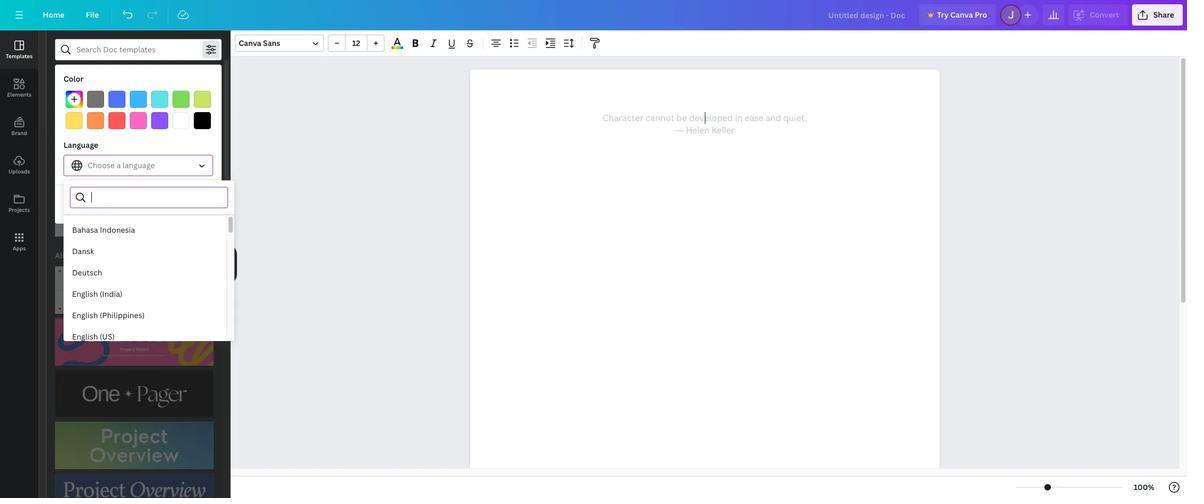 Task type: locate. For each thing, give the bounding box(es) containing it.
Turquoise blue button
[[151, 91, 168, 108]]

home
[[43, 10, 65, 20]]

one pager
[[148, 72, 185, 82]]

royal blue image
[[108, 91, 126, 108], [108, 91, 126, 108]]

choose
[[88, 160, 115, 170]]

2 english from the top
[[72, 310, 98, 321]]

0 horizontal spatial canva
[[239, 38, 261, 48]]

Yellow button
[[66, 112, 83, 129]]

2 vertical spatial english
[[72, 332, 98, 342]]

pink image
[[130, 112, 147, 129], [130, 112, 147, 129]]

project overview docs banner in light green blue vibrant professional style image
[[55, 422, 214, 470]]

deutsch
[[72, 268, 102, 278]]

Purple button
[[151, 112, 168, 129]]

research brief doc in orange teal pink soft pastels style image
[[120, 158, 182, 237]]

clear
[[117, 199, 137, 209]]

in...
[[142, 104, 155, 114]]

apps
[[13, 245, 26, 252]]

cover
[[203, 72, 225, 82]]

you
[[114, 104, 127, 114]]

get
[[88, 114, 99, 123]]

all
[[55, 251, 65, 261]]

white image
[[173, 112, 190, 129]]

black image
[[194, 112, 211, 129]]

choose a language
[[88, 160, 155, 170]]

light blue image
[[130, 91, 147, 108]]

canva
[[951, 10, 974, 20], [239, 38, 261, 48]]

1 vertical spatial english
[[72, 310, 98, 321]]

1 english from the top
[[72, 289, 98, 299]]

group
[[328, 35, 385, 52]]

projects
[[9, 206, 30, 214]]

english (philippines) button
[[64, 305, 227, 327]]

letter
[[227, 72, 247, 82]]

apps button
[[0, 223, 38, 261]]

purple image
[[151, 112, 168, 129]]

bahasa
[[72, 225, 98, 235]]

main menu bar
[[0, 0, 1188, 30]]

Lime button
[[194, 91, 211, 108]]

canva sans button
[[235, 35, 324, 52]]

try canva pro button
[[920, 4, 997, 26]]

#737373 image
[[87, 91, 104, 108]]

None text field
[[470, 69, 941, 499]]

docs.
[[155, 114, 172, 123]]

language
[[64, 140, 98, 150]]

home link
[[34, 4, 73, 26]]

0 vertical spatial english
[[72, 289, 98, 299]]

side panel tab list
[[0, 30, 38, 261]]

language list box
[[64, 220, 227, 499]]

black image
[[194, 112, 211, 129]]

canva left sans at the left top of the page
[[239, 38, 261, 48]]

color option group
[[64, 89, 213, 131]]

Light blue button
[[130, 91, 147, 108]]

canva inside dropdown button
[[239, 38, 261, 48]]

1 vertical spatial canva
[[239, 38, 261, 48]]

orange image
[[87, 112, 104, 129], [87, 112, 104, 129]]

file
[[86, 10, 99, 20]]

english up english (us) at left bottom
[[72, 310, 98, 321]]

grass green image
[[173, 91, 190, 108], [173, 91, 190, 108]]

english down deutsch
[[72, 289, 98, 299]]

all
[[138, 199, 147, 209]]

Language button
[[64, 155, 213, 176]]

dig
[[129, 104, 140, 114]]

– – number field
[[349, 38, 364, 48]]

(0)
[[149, 199, 159, 209]]

0 vertical spatial canva
[[951, 10, 974, 20]]

1 horizontal spatial canva
[[951, 10, 974, 20]]

3 english from the top
[[72, 332, 98, 342]]

english
[[72, 289, 98, 299], [72, 310, 98, 321], [72, 332, 98, 342]]

english left (us)
[[72, 332, 98, 342]]

dansk
[[72, 246, 94, 257]]

None search field
[[91, 188, 221, 208]]

creative brief doc in black and white grey editorial style image
[[186, 158, 247, 237]]

templates
[[6, 52, 33, 60]]

light blue image
[[130, 91, 147, 108]]

english for english (us)
[[72, 332, 98, 342]]

lime image
[[194, 91, 211, 108]]

uploads
[[8, 168, 30, 175]]

file button
[[77, 4, 108, 26]]

color range image
[[392, 47, 403, 49]]

deutsch button
[[64, 262, 227, 284]]

Search Doc templates search field
[[76, 40, 200, 60]]

canva right try
[[951, 10, 974, 20]]

add a new color image
[[66, 91, 83, 108], [66, 91, 83, 108]]

(india)
[[100, 289, 123, 299]]

Orange button
[[87, 112, 104, 129]]

indonesia
[[100, 225, 135, 235]]

Royal blue button
[[108, 91, 126, 108]]

(us)
[[100, 332, 115, 342]]

projects button
[[0, 184, 38, 223]]

before
[[88, 104, 112, 114]]

english (india)
[[72, 289, 123, 299]]

green button
[[101, 67, 137, 88]]

project overview/one-pager professional docs banner in black white sleek monochrome style image
[[55, 370, 214, 418]]

100% button
[[1128, 479, 1162, 496]]

one
[[148, 72, 163, 82]]

english inside button
[[72, 289, 98, 299]]

dansk button
[[64, 241, 227, 262]]

convert
[[1091, 10, 1120, 20]]

pager
[[165, 72, 185, 82]]

canva sans
[[239, 38, 280, 48]]

yellow image
[[66, 112, 83, 129]]

coral red image
[[108, 112, 126, 129]]

cover letter
[[203, 72, 247, 82]]



Task type: describe. For each thing, give the bounding box(es) containing it.
convert button
[[1069, 4, 1129, 26]]

english (philippines) option
[[64, 305, 227, 327]]

language
[[123, 160, 155, 170]]

templates button
[[0, 30, 38, 69]]

inside
[[112, 114, 131, 123]]

bahasa indonesia button
[[64, 220, 227, 241]]

purple image
[[151, 112, 168, 129]]

one pager doc in black and white blue light blue classic professional style image
[[55, 158, 116, 237]]

cover letter button
[[196, 67, 253, 88]]

english (philippines)
[[72, 310, 145, 321]]

white image
[[173, 112, 190, 129]]

on
[[146, 114, 154, 123]]

elements
[[7, 91, 31, 98]]

#737373 image
[[87, 91, 104, 108]]

Coral red button
[[108, 112, 126, 129]]

planner
[[62, 72, 90, 82]]

brand
[[11, 129, 27, 137]]

brand button
[[0, 107, 38, 146]]

(philippines)
[[100, 310, 145, 321]]

try canva pro
[[938, 10, 988, 20]]

Pink button
[[130, 112, 147, 129]]

results
[[66, 251, 91, 261]]

clear all (0)
[[117, 199, 159, 209]]

uploads button
[[0, 146, 38, 184]]

all results
[[55, 251, 91, 261]]

yellow image
[[66, 112, 83, 129]]

elements button
[[0, 69, 38, 107]]

100%
[[1135, 483, 1155, 493]]

event/business proposal professional docs banner in beige dark brown warm classic style image
[[55, 267, 214, 314]]

White button
[[173, 112, 190, 129]]

dansk option
[[64, 241, 227, 262]]

english for english (philippines)
[[72, 310, 98, 321]]

turquoise blue image
[[151, 91, 168, 108]]

Grass green button
[[173, 91, 190, 108]]

doc templates button
[[54, 136, 109, 158]]

coral red image
[[108, 112, 126, 129]]

tips
[[132, 114, 144, 123]]

deutsch option
[[64, 262, 227, 284]]

templates
[[71, 142, 108, 152]]

clear all (0) button
[[64, 194, 213, 215]]

project overview/one-pager professional docs banner in blue white traditional corporate style image
[[55, 474, 214, 499]]

one pager button
[[141, 67, 192, 88]]

share button
[[1133, 4, 1184, 26]]

our
[[100, 114, 111, 123]]

canva inside button
[[951, 10, 974, 20]]

planner button
[[55, 67, 97, 88]]

turquoise blue image
[[151, 91, 168, 108]]

project overview/one-pager professional docs banner in pink dark blue yellow playful abstract style image
[[55, 319, 214, 366]]

doc templates
[[55, 142, 108, 152]]

english (us)
[[72, 332, 115, 342]]

sans
[[263, 38, 280, 48]]

try
[[938, 10, 949, 20]]

pro
[[975, 10, 988, 20]]

english for english (india)
[[72, 289, 98, 299]]

english (us) option
[[64, 327, 227, 348]]

doc
[[55, 142, 70, 152]]

lime image
[[194, 91, 211, 108]]

color
[[64, 74, 84, 84]]

english (india) option
[[64, 284, 227, 305]]

green
[[108, 72, 130, 82]]

english (us) button
[[64, 327, 227, 348]]

#737373 button
[[87, 91, 104, 108]]

before you dig in... get our inside tips on docs.
[[88, 104, 172, 123]]

share
[[1154, 10, 1175, 20]]

bahasa indonesia
[[72, 225, 135, 235]]

hide image
[[230, 239, 237, 290]]

english (india) button
[[64, 284, 227, 305]]

Design title text field
[[820, 4, 915, 26]]

a
[[117, 160, 121, 170]]

Black button
[[194, 112, 211, 129]]

bahasa indonesia option
[[64, 220, 227, 241]]



Task type: vqa. For each thing, say whether or not it's contained in the screenshot.
list
no



